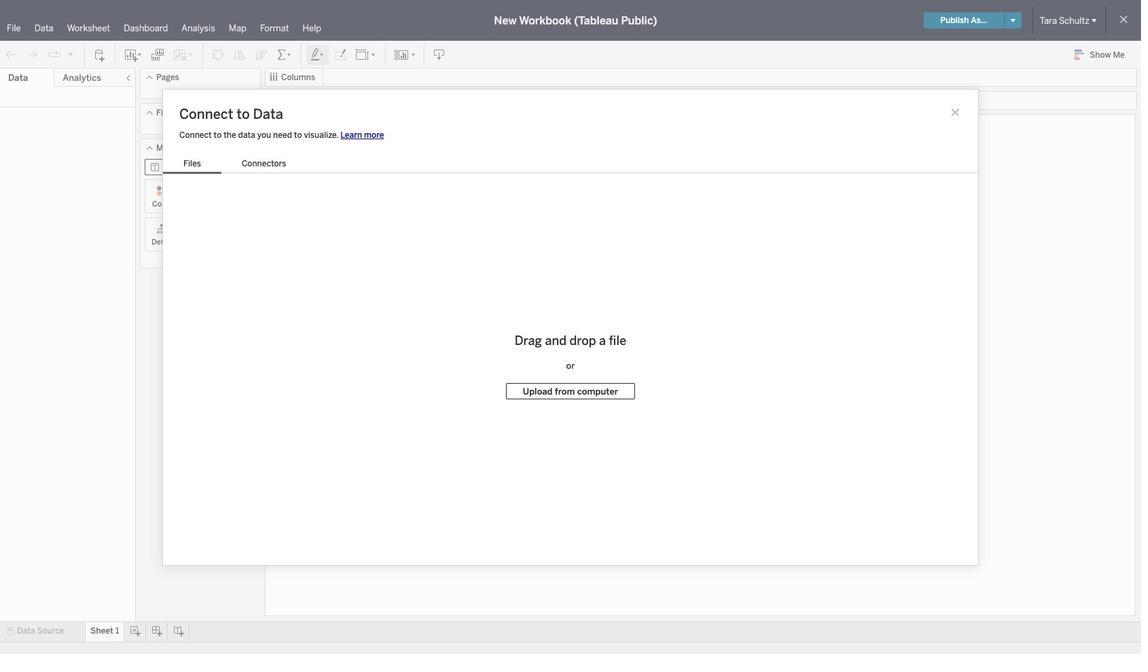 Task type: locate. For each thing, give the bounding box(es) containing it.
undo image
[[4, 48, 18, 62]]

replay animation image
[[67, 50, 75, 58]]

highlight image
[[310, 48, 326, 62]]

collapse image
[[124, 74, 133, 82]]

new data source image
[[93, 48, 107, 62]]

sort ascending image
[[233, 48, 247, 62]]

format workbook image
[[334, 48, 347, 62]]

list box
[[163, 156, 307, 174]]

totals image
[[277, 48, 293, 62]]

new worksheet image
[[124, 48, 143, 62]]

sort descending image
[[255, 48, 268, 62]]



Task type: vqa. For each thing, say whether or not it's contained in the screenshot.
the Find answers to your Tableau questions and connect with the community to learn and collaborate with others. image
no



Task type: describe. For each thing, give the bounding box(es) containing it.
fit image
[[355, 48, 377, 62]]

redo image
[[26, 48, 39, 62]]

replay animation image
[[48, 48, 61, 62]]

show/hide cards image
[[394, 48, 416, 62]]

swap rows and columns image
[[211, 48, 225, 62]]

clear sheet image
[[173, 48, 194, 62]]

download image
[[433, 48, 446, 62]]

duplicate image
[[151, 48, 164, 62]]



